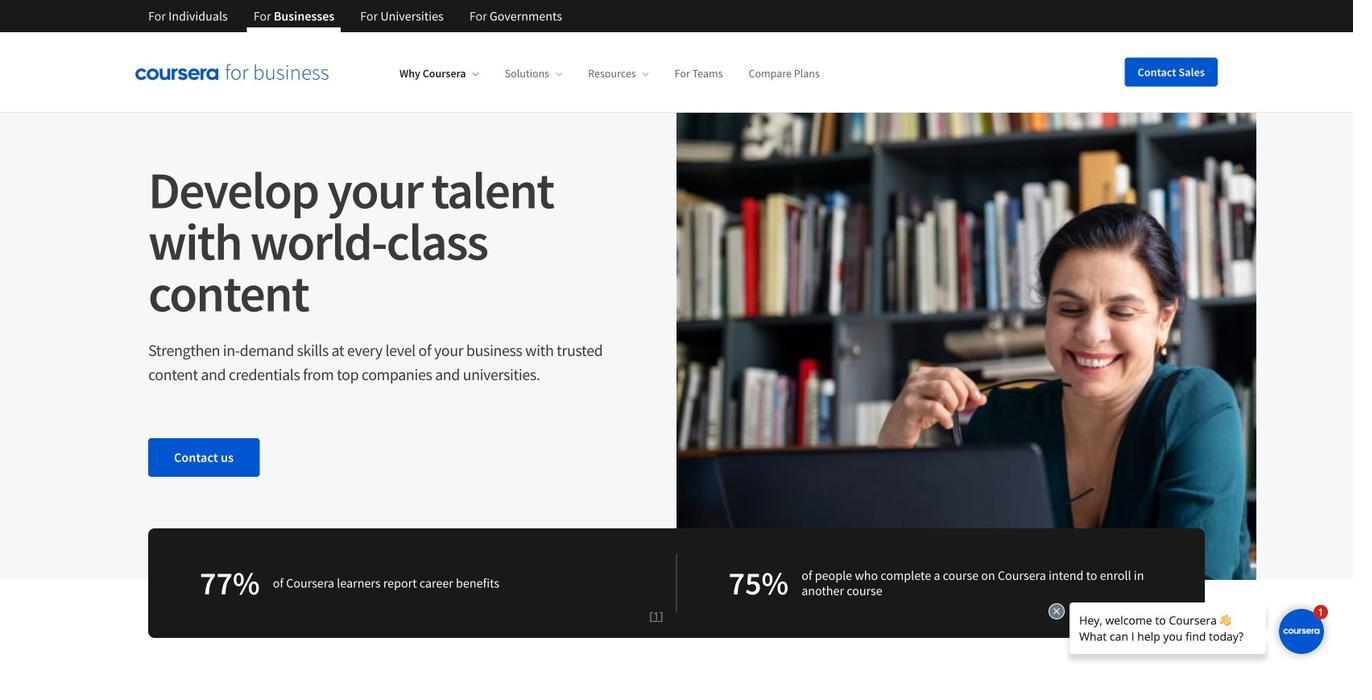 Task type: vqa. For each thing, say whether or not it's contained in the screenshot.
How long does it take to complete a Professional Certificate? dropdown button
no



Task type: describe. For each thing, give the bounding box(es) containing it.
banner navigation
[[135, 0, 575, 32]]

coursera for business image
[[135, 64, 329, 80]]



